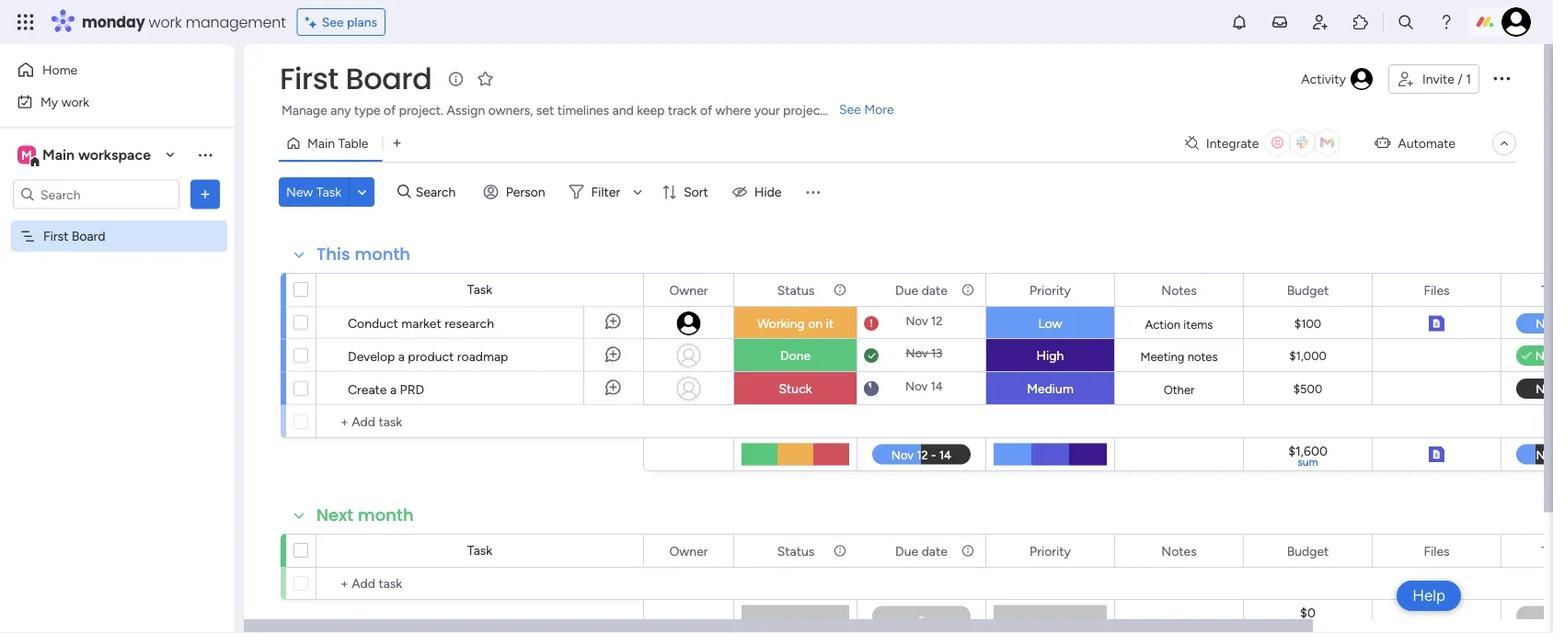 Task type: describe. For each thing, give the bounding box(es) containing it.
Search field
[[411, 179, 466, 205]]

1 due date field from the top
[[891, 280, 952, 300]]

options image
[[196, 185, 214, 204]]

roadmap
[[457, 349, 508, 364]]

+ Add task text field
[[326, 573, 635, 595]]

see more
[[839, 102, 894, 117]]

This month field
[[312, 243, 415, 267]]

person
[[506, 184, 545, 200]]

task for next month
[[467, 543, 492, 559]]

$0
[[1300, 605, 1316, 621]]

workspace selection element
[[17, 144, 154, 168]]

automate
[[1398, 136, 1456, 151]]

integrate
[[1206, 136, 1259, 151]]

main for main table
[[307, 136, 335, 151]]

set
[[536, 103, 554, 118]]

filter button
[[562, 178, 649, 207]]

no file image
[[1428, 345, 1444, 367]]

track
[[668, 103, 697, 118]]

product
[[408, 349, 454, 364]]

notes
[[1188, 350, 1218, 364]]

2 of from the left
[[700, 103, 712, 118]]

meeting
[[1140, 350, 1185, 364]]

nov 13
[[906, 346, 943, 361]]

where
[[715, 103, 751, 118]]

2 date from the top
[[922, 544, 948, 559]]

collapse board header image
[[1497, 136, 1512, 151]]

2 files field from the top
[[1419, 541, 1454, 562]]

help
[[1412, 587, 1445, 606]]

1 owner field from the top
[[665, 280, 713, 300]]

medium
[[1027, 381, 1074, 397]]

$1,600
[[1288, 443, 1328, 459]]

m
[[21, 147, 32, 163]]

action
[[1145, 317, 1180, 332]]

develop
[[348, 349, 395, 364]]

conduct
[[348, 316, 398, 331]]

nov 14
[[905, 380, 943, 394]]

done
[[780, 348, 811, 364]]

1 due date from the top
[[895, 282, 948, 298]]

manage any type of project. assign owners, set timelines and keep track of where your project stands.
[[282, 103, 869, 118]]

next
[[316, 504, 353, 528]]

search everything image
[[1397, 13, 1415, 31]]

status for 2nd status field from the bottom
[[777, 282, 815, 298]]

nov 12
[[906, 314, 943, 329]]

0 vertical spatial first
[[280, 58, 338, 99]]

invite
[[1422, 71, 1454, 87]]

new
[[286, 184, 313, 200]]

1 notes field from the top
[[1157, 280, 1201, 300]]

and
[[612, 103, 634, 118]]

priority for first priority field
[[1030, 282, 1071, 298]]

notes for 1st notes field from the bottom
[[1161, 544, 1197, 559]]

main workspace
[[42, 146, 151, 164]]

inbox image
[[1271, 13, 1289, 31]]

2 budget field from the top
[[1282, 541, 1333, 562]]

new task button
[[279, 178, 349, 207]]

13
[[931, 346, 943, 361]]

sort button
[[654, 178, 719, 207]]

$500
[[1293, 382, 1322, 397]]

sum for $1,600
[[1298, 456, 1318, 469]]

monday
[[82, 12, 145, 32]]

v2 search image
[[398, 182, 411, 203]]

board inside list box
[[72, 229, 105, 244]]

action items
[[1145, 317, 1213, 332]]

1 date from the top
[[922, 282, 948, 298]]

main for main workspace
[[42, 146, 75, 164]]

/
[[1458, 71, 1463, 87]]

month for this month
[[355, 243, 410, 266]]

invite / 1
[[1422, 71, 1471, 87]]

develop a product roadmap
[[348, 349, 508, 364]]

project.
[[399, 103, 443, 118]]

main table button
[[279, 129, 382, 158]]

filter
[[591, 184, 620, 200]]

items
[[1183, 317, 1213, 332]]

sort
[[684, 184, 708, 200]]

manage
[[282, 103, 327, 118]]

person button
[[476, 178, 556, 207]]

work for monday
[[149, 12, 182, 32]]

menu image
[[804, 183, 822, 201]]

your
[[754, 103, 780, 118]]

more
[[864, 102, 894, 117]]

working on it
[[757, 316, 834, 332]]

main table
[[307, 136, 368, 151]]

apps image
[[1352, 13, 1370, 31]]

help image
[[1437, 13, 1456, 31]]

low
[[1038, 316, 1062, 332]]

2 status field from the top
[[773, 541, 819, 562]]

angle down image
[[358, 185, 367, 199]]

arrow down image
[[627, 181, 649, 203]]

workspace
[[78, 146, 151, 164]]

task for this month
[[467, 282, 492, 298]]

owner for 2nd owner field from the bottom
[[669, 282, 708, 298]]

conduct market research
[[348, 316, 494, 331]]

see for see more
[[839, 102, 861, 117]]

timelines
[[557, 103, 609, 118]]

2 files from the top
[[1424, 544, 1450, 559]]

12
[[931, 314, 943, 329]]

see plans button
[[297, 8, 386, 36]]

2 priority field from the top
[[1025, 541, 1075, 562]]

my
[[40, 94, 58, 109]]

work for my
[[61, 94, 89, 109]]



Task type: locate. For each thing, give the bounding box(es) containing it.
0 horizontal spatial main
[[42, 146, 75, 164]]

a for create
[[390, 382, 397, 397]]

sum for $0
[[1298, 618, 1318, 631]]

1 vertical spatial notes field
[[1157, 541, 1201, 562]]

0 horizontal spatial board
[[72, 229, 105, 244]]

first board list box
[[0, 217, 235, 501]]

1 vertical spatial budget
[[1287, 544, 1329, 559]]

prd
[[400, 382, 424, 397]]

2 owner field from the top
[[665, 541, 713, 562]]

2 owner from the top
[[669, 544, 708, 559]]

1 horizontal spatial main
[[307, 136, 335, 151]]

$1,600 sum
[[1288, 443, 1328, 469]]

see left more
[[839, 102, 861, 117]]

1 vertical spatial budget field
[[1282, 541, 1333, 562]]

ruby anderson image
[[1502, 7, 1531, 37]]

high
[[1037, 348, 1064, 364]]

0 horizontal spatial first board
[[43, 229, 105, 244]]

month right this
[[355, 243, 410, 266]]

a left product at bottom
[[398, 349, 405, 364]]

see more link
[[837, 100, 896, 119]]

$100
[[1294, 317, 1321, 332]]

2 budget from the top
[[1287, 544, 1329, 559]]

owners,
[[488, 103, 533, 118]]

1 vertical spatial status
[[777, 544, 815, 559]]

first board down search in workspace field
[[43, 229, 105, 244]]

main inside button
[[307, 136, 335, 151]]

Owner field
[[665, 280, 713, 300], [665, 541, 713, 562]]

add to favorites image
[[476, 69, 494, 88]]

1 horizontal spatial work
[[149, 12, 182, 32]]

invite / 1 button
[[1388, 64, 1479, 94]]

0 horizontal spatial work
[[61, 94, 89, 109]]

Status field
[[773, 280, 819, 300], [773, 541, 819, 562]]

0 vertical spatial a
[[398, 349, 405, 364]]

help button
[[1397, 581, 1461, 612]]

month right next
[[358, 504, 414, 528]]

activity button
[[1294, 64, 1381, 94]]

0 vertical spatial budget
[[1287, 282, 1329, 298]]

due
[[895, 282, 918, 298], [895, 544, 918, 559]]

0 vertical spatial board
[[346, 58, 432, 99]]

first
[[280, 58, 338, 99], [43, 229, 68, 244]]

board up type
[[346, 58, 432, 99]]

1 vertical spatial nov
[[906, 346, 928, 361]]

1 priority from the top
[[1030, 282, 1071, 298]]

this month
[[316, 243, 410, 266]]

1 horizontal spatial first board
[[280, 58, 432, 99]]

of right track
[[700, 103, 712, 118]]

nov for nov 14
[[905, 380, 928, 394]]

home button
[[11, 55, 198, 85]]

Notes field
[[1157, 280, 1201, 300], [1157, 541, 1201, 562]]

of
[[384, 103, 396, 118], [700, 103, 712, 118]]

1 vertical spatial a
[[390, 382, 397, 397]]

task
[[316, 184, 341, 200], [467, 282, 492, 298], [467, 543, 492, 559]]

$1,000
[[1289, 349, 1327, 364]]

add view image
[[393, 137, 401, 150]]

a
[[398, 349, 405, 364], [390, 382, 397, 397]]

1 files from the top
[[1424, 282, 1450, 298]]

new task
[[286, 184, 341, 200]]

Files field
[[1419, 280, 1454, 300], [1419, 541, 1454, 562]]

notes for second notes field from the bottom of the page
[[1161, 282, 1197, 298]]

nov
[[906, 314, 928, 329], [906, 346, 928, 361], [905, 380, 928, 394]]

2 due date field from the top
[[891, 541, 952, 562]]

see left plans
[[322, 14, 344, 30]]

other
[[1164, 383, 1195, 397]]

of right type
[[384, 103, 396, 118]]

budget for 1st budget field from the bottom
[[1287, 544, 1329, 559]]

sum inside '$1,600 sum'
[[1298, 456, 1318, 469]]

notifications image
[[1230, 13, 1249, 31]]

it
[[826, 316, 834, 332]]

main
[[307, 136, 335, 151], [42, 146, 75, 164]]

files up no file icon
[[1424, 282, 1450, 298]]

management
[[186, 12, 286, 32]]

0 vertical spatial due
[[895, 282, 918, 298]]

see for see plans
[[322, 14, 344, 30]]

0 vertical spatial status
[[777, 282, 815, 298]]

my work button
[[11, 87, 198, 116]]

2 due date from the top
[[895, 544, 948, 559]]

1 files field from the top
[[1419, 280, 1454, 300]]

files
[[1424, 282, 1450, 298], [1424, 544, 1450, 559]]

nov left 14
[[905, 380, 928, 394]]

1 notes from the top
[[1161, 282, 1197, 298]]

a left prd
[[390, 382, 397, 397]]

1 vertical spatial status field
[[773, 541, 819, 562]]

Budget field
[[1282, 280, 1333, 300], [1282, 541, 1333, 562]]

see
[[322, 14, 344, 30], [839, 102, 861, 117]]

budget field up the $0
[[1282, 541, 1333, 562]]

1
[[1466, 71, 1471, 87]]

1 vertical spatial sum
[[1298, 618, 1318, 631]]

work inside button
[[61, 94, 89, 109]]

workspace options image
[[196, 146, 214, 164]]

priority
[[1030, 282, 1071, 298], [1030, 544, 1071, 559]]

see inside button
[[322, 14, 344, 30]]

files field up help at the bottom
[[1419, 541, 1454, 562]]

task up research
[[467, 282, 492, 298]]

show board description image
[[445, 70, 467, 88]]

1 priority field from the top
[[1025, 280, 1075, 300]]

invite members image
[[1311, 13, 1329, 31]]

home
[[42, 62, 77, 78]]

task inside new task "button"
[[316, 184, 341, 200]]

0 vertical spatial owner field
[[665, 280, 713, 300]]

0 vertical spatial files field
[[1419, 280, 1454, 300]]

1 due from the top
[[895, 282, 918, 298]]

0 vertical spatial see
[[322, 14, 344, 30]]

next month
[[316, 504, 414, 528]]

1 status from the top
[[777, 282, 815, 298]]

0 horizontal spatial a
[[390, 382, 397, 397]]

first down search in workspace field
[[43, 229, 68, 244]]

2 vertical spatial task
[[467, 543, 492, 559]]

Priority field
[[1025, 280, 1075, 300], [1025, 541, 1075, 562]]

1 horizontal spatial board
[[346, 58, 432, 99]]

0 vertical spatial nov
[[906, 314, 928, 329]]

budget
[[1287, 282, 1329, 298], [1287, 544, 1329, 559]]

stuck
[[779, 381, 812, 397]]

see plans
[[322, 14, 377, 30]]

select product image
[[17, 13, 35, 31]]

Next month field
[[312, 504, 418, 528]]

3 nov from the top
[[905, 380, 928, 394]]

0 vertical spatial due date field
[[891, 280, 952, 300]]

1 vertical spatial owner
[[669, 544, 708, 559]]

0 vertical spatial notes field
[[1157, 280, 1201, 300]]

1 vertical spatial files
[[1424, 544, 1450, 559]]

0 vertical spatial due date
[[895, 282, 948, 298]]

1 horizontal spatial see
[[839, 102, 861, 117]]

board
[[346, 58, 432, 99], [72, 229, 105, 244]]

first up manage
[[280, 58, 338, 99]]

0 vertical spatial priority
[[1030, 282, 1071, 298]]

budget for second budget field from the bottom of the page
[[1287, 282, 1329, 298]]

1 budget from the top
[[1287, 282, 1329, 298]]

sum
[[1298, 456, 1318, 469], [1298, 618, 1318, 631]]

0 horizontal spatial of
[[384, 103, 396, 118]]

notes
[[1161, 282, 1197, 298], [1161, 544, 1197, 559]]

1 vertical spatial first board
[[43, 229, 105, 244]]

a for develop
[[398, 349, 405, 364]]

2 priority from the top
[[1030, 544, 1071, 559]]

14
[[931, 380, 943, 394]]

0 vertical spatial task
[[316, 184, 341, 200]]

0 vertical spatial date
[[922, 282, 948, 298]]

0 horizontal spatial first
[[43, 229, 68, 244]]

hide
[[754, 184, 782, 200]]

1 vertical spatial notes
[[1161, 544, 1197, 559]]

1 vertical spatial owner field
[[665, 541, 713, 562]]

1 vertical spatial work
[[61, 94, 89, 109]]

1 vertical spatial date
[[922, 544, 948, 559]]

my work
[[40, 94, 89, 109]]

1 vertical spatial task
[[467, 282, 492, 298]]

1 vertical spatial files field
[[1419, 541, 1454, 562]]

1 nov from the top
[[906, 314, 928, 329]]

main left "table" at the top left of page
[[307, 136, 335, 151]]

activity
[[1301, 71, 1346, 87]]

owner for second owner field from the top
[[669, 544, 708, 559]]

1 status field from the top
[[773, 280, 819, 300]]

0 vertical spatial month
[[355, 243, 410, 266]]

files field up no file icon
[[1419, 280, 1454, 300]]

priority for second priority field from the top
[[1030, 544, 1071, 559]]

meeting notes
[[1140, 350, 1218, 364]]

v2 overdue deadline image
[[864, 315, 879, 333]]

2 status from the top
[[777, 544, 815, 559]]

create a prd
[[348, 382, 424, 397]]

+ Add task text field
[[326, 411, 635, 433]]

on
[[808, 316, 823, 332]]

0 vertical spatial budget field
[[1282, 280, 1333, 300]]

0 vertical spatial first board
[[280, 58, 432, 99]]

create
[[348, 382, 387, 397]]

main inside workspace selection element
[[42, 146, 75, 164]]

nov for nov 12
[[906, 314, 928, 329]]

research
[[445, 316, 494, 331]]

Due date field
[[891, 280, 952, 300], [891, 541, 952, 562]]

work right my
[[61, 94, 89, 109]]

None field
[[1537, 280, 1553, 300], [1537, 541, 1553, 562], [1537, 280, 1553, 300], [1537, 541, 1553, 562]]

first board inside list box
[[43, 229, 105, 244]]

First Board field
[[275, 58, 436, 99]]

month for next month
[[358, 504, 414, 528]]

task up + add task text field
[[467, 543, 492, 559]]

work right 'monday'
[[149, 12, 182, 32]]

1 owner from the top
[[669, 282, 708, 298]]

task right new
[[316, 184, 341, 200]]

nov left "13"
[[906, 346, 928, 361]]

0 vertical spatial notes
[[1161, 282, 1197, 298]]

1 vertical spatial see
[[839, 102, 861, 117]]

0 vertical spatial sum
[[1298, 456, 1318, 469]]

2 due from the top
[[895, 544, 918, 559]]

1 vertical spatial priority
[[1030, 544, 1071, 559]]

option
[[0, 220, 235, 224]]

0 vertical spatial work
[[149, 12, 182, 32]]

working
[[757, 316, 805, 332]]

budget field up $100
[[1282, 280, 1333, 300]]

1 horizontal spatial a
[[398, 349, 405, 364]]

hide button
[[725, 178, 793, 207]]

owner
[[669, 282, 708, 298], [669, 544, 708, 559]]

budget up the $0
[[1287, 544, 1329, 559]]

first board up type
[[280, 58, 432, 99]]

assign
[[447, 103, 485, 118]]

1 horizontal spatial first
[[280, 58, 338, 99]]

status for second status field from the top
[[777, 544, 815, 559]]

2 vertical spatial nov
[[905, 380, 928, 394]]

1 vertical spatial due
[[895, 544, 918, 559]]

0 vertical spatial priority field
[[1025, 280, 1075, 300]]

market
[[401, 316, 441, 331]]

2 sum from the top
[[1298, 618, 1318, 631]]

project
[[783, 103, 825, 118]]

budget up $100
[[1287, 282, 1329, 298]]

nov left the 12
[[906, 314, 928, 329]]

0 vertical spatial owner
[[669, 282, 708, 298]]

1 vertical spatial priority field
[[1025, 541, 1075, 562]]

2 notes field from the top
[[1157, 541, 1201, 562]]

dapulse integrations image
[[1185, 137, 1199, 150]]

workspace image
[[17, 145, 36, 165]]

date
[[922, 282, 948, 298], [922, 544, 948, 559]]

work
[[149, 12, 182, 32], [61, 94, 89, 109]]

0 vertical spatial status field
[[773, 280, 819, 300]]

1 budget field from the top
[[1282, 280, 1333, 300]]

files up help at the bottom
[[1424, 544, 1450, 559]]

$0 sum
[[1298, 605, 1318, 631]]

first board
[[280, 58, 432, 99], [43, 229, 105, 244]]

stands.
[[828, 103, 869, 118]]

nov for nov 13
[[906, 346, 928, 361]]

1 horizontal spatial of
[[700, 103, 712, 118]]

keep
[[637, 103, 665, 118]]

2 nov from the top
[[906, 346, 928, 361]]

column information image
[[833, 283, 847, 298], [961, 283, 975, 298], [833, 544, 847, 559], [961, 544, 975, 559]]

1 vertical spatial month
[[358, 504, 414, 528]]

1 vertical spatial board
[[72, 229, 105, 244]]

1 vertical spatial first
[[43, 229, 68, 244]]

this
[[316, 243, 350, 266]]

1 sum from the top
[[1298, 456, 1318, 469]]

board down search in workspace field
[[72, 229, 105, 244]]

Search in workspace field
[[39, 184, 154, 205]]

1 of from the left
[[384, 103, 396, 118]]

1 vertical spatial due date
[[895, 544, 948, 559]]

0 horizontal spatial see
[[322, 14, 344, 30]]

dapulse checkmark sign image
[[1522, 346, 1532, 368]]

main right workspace icon
[[42, 146, 75, 164]]

month
[[355, 243, 410, 266], [358, 504, 414, 528]]

0 vertical spatial files
[[1424, 282, 1450, 298]]

monday work management
[[82, 12, 286, 32]]

type
[[354, 103, 380, 118]]

1 vertical spatial due date field
[[891, 541, 952, 562]]

autopilot image
[[1375, 131, 1391, 154]]

2 notes from the top
[[1161, 544, 1197, 559]]

any
[[331, 103, 351, 118]]

plans
[[347, 14, 377, 30]]

options image
[[1490, 67, 1513, 89]]

first inside list box
[[43, 229, 68, 244]]

v2 done deadline image
[[864, 347, 879, 365]]



Task type: vqa. For each thing, say whether or not it's contained in the screenshot.
Search location Field
no



